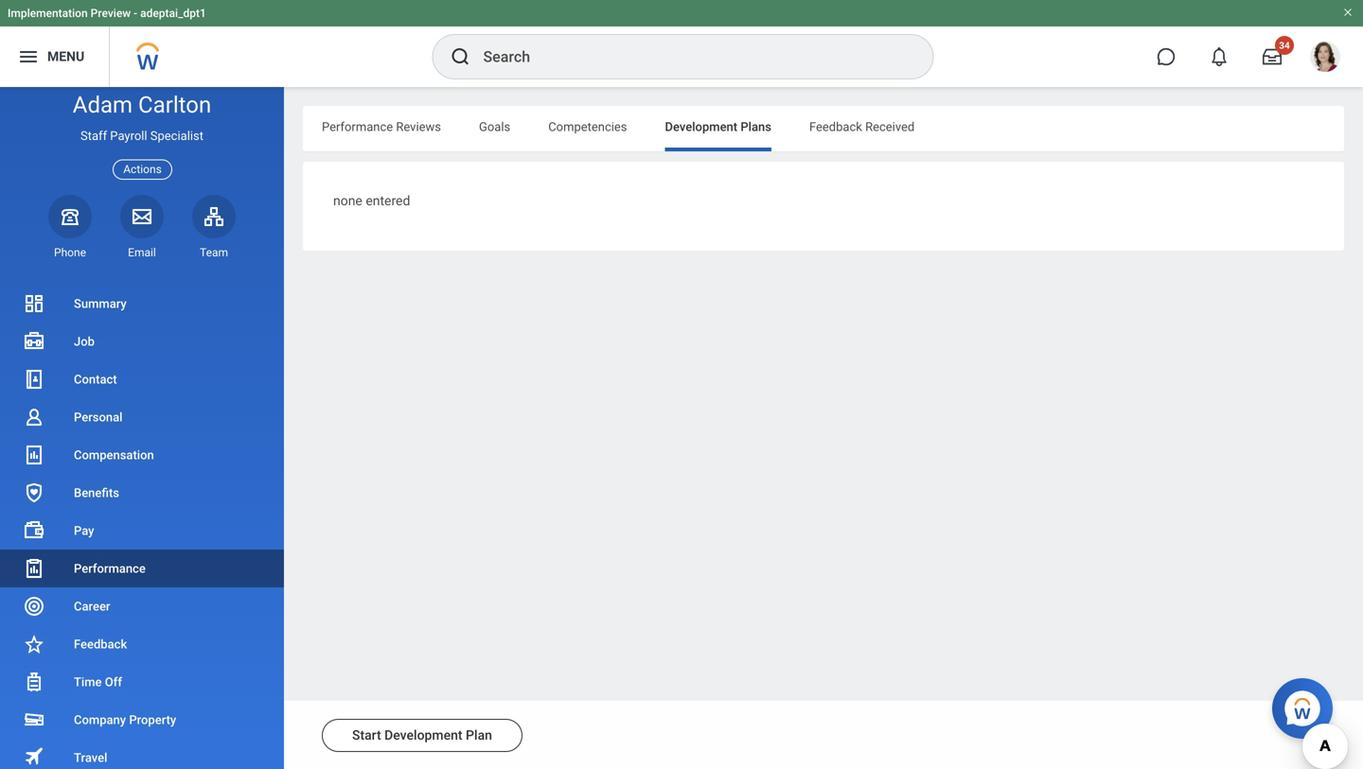 Task type: describe. For each thing, give the bounding box(es) containing it.
none entered
[[333, 193, 410, 209]]

team link
[[192, 195, 236, 260]]

plans
[[741, 120, 772, 134]]

feedback for feedback
[[74, 638, 127, 652]]

implementation preview -   adeptai_dpt1
[[8, 7, 206, 20]]

travel link
[[0, 740, 284, 770]]

view team image
[[203, 205, 225, 228]]

email button
[[120, 195, 164, 260]]

pay
[[74, 524, 94, 538]]

menu
[[47, 49, 85, 65]]

summary image
[[23, 293, 45, 315]]

adam
[[73, 91, 133, 118]]

close environment banner image
[[1343, 7, 1354, 18]]

time
[[74, 676, 102, 690]]

adam carlton
[[73, 91, 211, 118]]

inbox large image
[[1263, 47, 1282, 66]]

benefits link
[[0, 474, 284, 512]]

search image
[[449, 45, 472, 68]]

job
[[74, 335, 95, 349]]

contact
[[74, 373, 117, 387]]

company
[[74, 714, 126, 728]]

tab list containing performance reviews
[[303, 106, 1345, 152]]

contact link
[[0, 361, 284, 399]]

34 button
[[1252, 36, 1295, 78]]

company property
[[74, 714, 176, 728]]

time off
[[74, 676, 122, 690]]

feedback for feedback received
[[810, 120, 863, 134]]

phone
[[54, 246, 86, 259]]

personal
[[74, 411, 123, 425]]

none
[[333, 193, 363, 209]]

feedback link
[[0, 626, 284, 664]]

performance image
[[23, 558, 45, 581]]

phone button
[[48, 195, 92, 260]]

navigation pane region
[[0, 87, 284, 770]]

actions
[[123, 163, 162, 176]]

staff payroll specialist
[[81, 129, 204, 143]]

development plans
[[665, 120, 772, 134]]

plan
[[466, 728, 492, 744]]

goals
[[479, 120, 511, 134]]

34
[[1280, 40, 1291, 51]]

actions button
[[113, 160, 172, 180]]

performance link
[[0, 550, 284, 588]]

reviews
[[396, 120, 441, 134]]

performance reviews
[[322, 120, 441, 134]]

email
[[128, 246, 156, 259]]

phone image
[[57, 205, 83, 228]]

-
[[134, 7, 137, 20]]

justify image
[[17, 45, 40, 68]]

1 horizontal spatial development
[[665, 120, 738, 134]]



Task type: vqa. For each thing, say whether or not it's contained in the screenshot.
Company
yes



Task type: locate. For each thing, give the bounding box(es) containing it.
career image
[[23, 596, 45, 618]]

benefits image
[[23, 482, 45, 505]]

performance left reviews
[[322, 120, 393, 134]]

personal link
[[0, 399, 284, 437]]

compensation link
[[0, 437, 284, 474]]

profile logan mcneil image
[[1311, 42, 1341, 76]]

0 vertical spatial performance
[[322, 120, 393, 134]]

summary
[[74, 297, 127, 311]]

email adam carlton element
[[120, 245, 164, 260]]

menu banner
[[0, 0, 1364, 87]]

company property image
[[23, 709, 45, 732]]

company property link
[[0, 702, 284, 740]]

list containing summary
[[0, 285, 284, 770]]

off
[[105, 676, 122, 690]]

pay link
[[0, 512, 284, 550]]

0 horizontal spatial feedback
[[74, 638, 127, 652]]

staff
[[81, 129, 107, 143]]

benefits
[[74, 486, 119, 501]]

tab list
[[303, 106, 1345, 152]]

compensation image
[[23, 444, 45, 467]]

notifications large image
[[1210, 47, 1229, 66]]

feedback image
[[23, 634, 45, 656]]

personal image
[[23, 406, 45, 429]]

career link
[[0, 588, 284, 626]]

development left the plans
[[665, 120, 738, 134]]

1 horizontal spatial performance
[[322, 120, 393, 134]]

career
[[74, 600, 110, 614]]

received
[[866, 120, 915, 134]]

performance for performance
[[74, 562, 146, 576]]

payroll
[[110, 129, 147, 143]]

compensation
[[74, 448, 154, 463]]

job image
[[23, 331, 45, 353]]

contact image
[[23, 368, 45, 391]]

competencies
[[549, 120, 627, 134]]

0 horizontal spatial performance
[[74, 562, 146, 576]]

1 vertical spatial performance
[[74, 562, 146, 576]]

1 vertical spatial development
[[385, 728, 463, 744]]

summary link
[[0, 285, 284, 323]]

0 vertical spatial feedback
[[810, 120, 863, 134]]

preview
[[91, 7, 131, 20]]

development
[[665, 120, 738, 134], [385, 728, 463, 744]]

menu button
[[0, 27, 109, 87]]

feedback left received
[[810, 120, 863, 134]]

start development plan button
[[322, 720, 523, 753]]

performance up career
[[74, 562, 146, 576]]

team
[[200, 246, 228, 259]]

adeptai_dpt1
[[140, 7, 206, 20]]

development left plan
[[385, 728, 463, 744]]

performance for performance reviews
[[322, 120, 393, 134]]

list
[[0, 285, 284, 770]]

specialist
[[150, 129, 204, 143]]

1 vertical spatial feedback
[[74, 638, 127, 652]]

0 horizontal spatial development
[[385, 728, 463, 744]]

performance inside list
[[74, 562, 146, 576]]

team adam carlton element
[[192, 245, 236, 260]]

feedback up time off
[[74, 638, 127, 652]]

development inside button
[[385, 728, 463, 744]]

feedback inside the navigation pane region
[[74, 638, 127, 652]]

performance inside tab list
[[322, 120, 393, 134]]

mail image
[[131, 205, 153, 228]]

time off link
[[0, 664, 284, 702]]

carlton
[[138, 91, 211, 118]]

implementation
[[8, 7, 88, 20]]

pay image
[[23, 520, 45, 543]]

start
[[352, 728, 381, 744]]

job link
[[0, 323, 284, 361]]

phone adam carlton element
[[48, 245, 92, 260]]

travel image
[[23, 746, 45, 769]]

feedback
[[810, 120, 863, 134], [74, 638, 127, 652]]

feedback received
[[810, 120, 915, 134]]

Search Workday  search field
[[483, 36, 895, 78]]

1 horizontal spatial feedback
[[810, 120, 863, 134]]

start development plan
[[352, 728, 492, 744]]

property
[[129, 714, 176, 728]]

performance
[[322, 120, 393, 134], [74, 562, 146, 576]]

0 vertical spatial development
[[665, 120, 738, 134]]

entered
[[366, 193, 410, 209]]

time off image
[[23, 671, 45, 694]]

travel
[[74, 752, 107, 766]]



